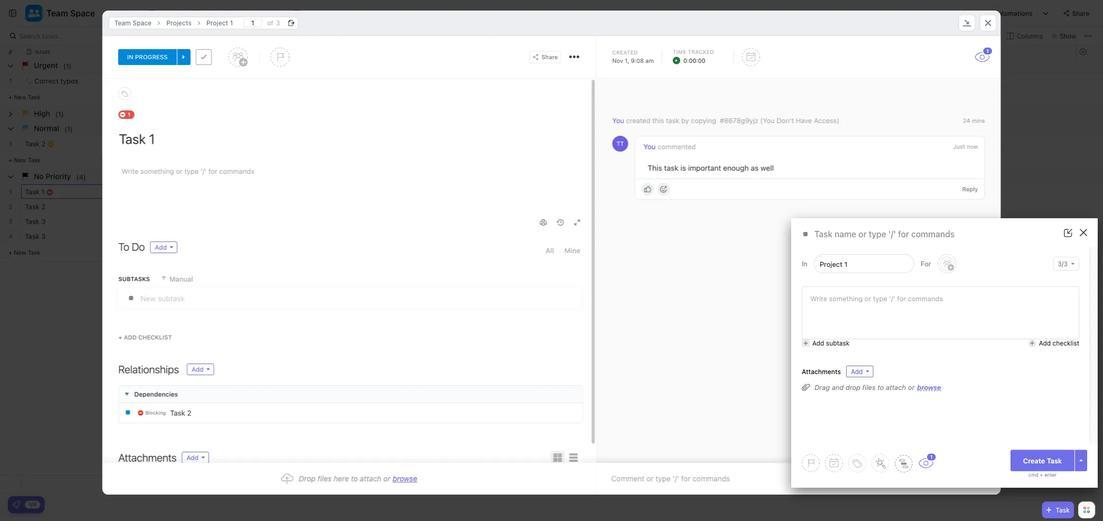 Task type: vqa. For each thing, say whether or not it's contained in the screenshot.
files within the Drag and drop files to attach or browse
yes



Task type: locate. For each thing, give the bounding box(es) containing it.
attach
[[887, 384, 907, 392], [360, 475, 382, 483]]

0 vertical spatial space
[[70, 8, 95, 18]]

1 horizontal spatial browse
[[918, 384, 942, 391]]

1 vertical spatial share
[[542, 54, 558, 61]]

team space for the team space button
[[47, 8, 95, 18]]

0 vertical spatial share
[[1073, 10, 1090, 17]]

team space link
[[109, 17, 157, 29]]

terry turtle
[[131, 77, 168, 85]]

1 vertical spatial files
[[318, 475, 332, 483]]

space inside task locations "element"
[[133, 19, 152, 27]]

checklist inside task body element
[[138, 334, 172, 341]]

1 horizontal spatial subtasks
[[881, 32, 908, 40]]

team up tasks...
[[47, 8, 68, 18]]

1 horizontal spatial or
[[909, 384, 915, 392]]

0 vertical spatial attach
[[887, 384, 907, 392]]

(1) for normal
[[65, 125, 73, 133]]

task locations element
[[102, 10, 1002, 36]]

2 ‎task from the top
[[25, 203, 39, 211]]

1 vertical spatial or
[[384, 475, 391, 483]]

(1) up typos
[[63, 62, 72, 70]]

urgent
[[34, 61, 58, 70]]

(1)
[[63, 62, 72, 70], [65, 125, 73, 133]]

0 horizontal spatial attach
[[360, 475, 382, 483]]

to inside cell
[[239, 78, 247, 85]]

space for the team space button
[[70, 8, 95, 18]]

have
[[797, 117, 813, 125]]

tasks...
[[42, 32, 64, 40]]

1 vertical spatial space
[[133, 19, 152, 27]]

you left created
[[613, 117, 625, 125]]

0 horizontal spatial team
[[47, 8, 68, 18]]

0 horizontal spatial subtasks
[[118, 276, 150, 283]]

new task down correct on the left of the page
[[14, 94, 40, 101]]

correct
[[34, 77, 59, 85]]

task 3 right 4
[[25, 232, 46, 240]]

press space to select this row. row containing ‎task 2
[[21, 199, 550, 214]]

attachments inside task body element
[[118, 452, 176, 464]]

3 new from the top
[[14, 249, 26, 256]]

drop
[[846, 384, 861, 392]]

browse inside drag and drop files to attach or browse
[[918, 384, 942, 391]]

here
[[334, 475, 349, 483]]

create task
[[1024, 457, 1063, 465]]

files right drop
[[863, 384, 876, 392]]

onboarding checklist button element
[[12, 501, 21, 509]]

1 vertical spatial new
[[14, 157, 26, 163]]

(1) right normal
[[65, 125, 73, 133]]

1 horizontal spatial team space
[[115, 19, 152, 27]]

copying
[[691, 117, 717, 125]]

1 vertical spatial team
[[115, 19, 131, 27]]

no priority cell
[[0, 170, 1103, 184]]

space up search tasks... text box
[[70, 8, 95, 18]]

row group
[[0, 59, 21, 262], [0, 59, 1103, 262], [21, 59, 550, 262], [1077, 59, 1103, 262], [1077, 476, 1103, 494]]

important
[[689, 164, 722, 173]]

subtasks
[[881, 32, 908, 40], [118, 276, 150, 283]]

2 vertical spatial new
[[14, 249, 26, 256]]

minimize task image
[[964, 20, 972, 26]]

1 horizontal spatial space
[[133, 19, 152, 27]]

share button
[[1060, 5, 1094, 22], [530, 51, 562, 63]]

0 vertical spatial ‎task
[[25, 188, 39, 196]]

dialog
[[102, 10, 1002, 495]]

row group containing 1 1 2 3 1 4
[[0, 59, 21, 262]]

1 horizontal spatial checklist
[[1053, 340, 1080, 347]]

normal cell
[[0, 122, 1103, 136]]

1 vertical spatial ‎task
[[25, 203, 39, 211]]

attach right here on the left bottom of page
[[360, 475, 382, 483]]

0 vertical spatial task 2
[[25, 140, 45, 148]]

0 vertical spatial or
[[909, 384, 915, 392]]

nov
[[613, 57, 624, 64]]

2 vertical spatial new task
[[14, 249, 40, 256]]

1 ‎task from the top
[[25, 188, 39, 196]]

1 horizontal spatial share button
[[1060, 5, 1094, 22]]

team space inside task locations "element"
[[115, 19, 152, 27]]

0 vertical spatial files
[[863, 384, 876, 392]]

in progress button
[[118, 49, 177, 65]]

attachments up "drag"
[[802, 368, 842, 376]]

(1) for urgent
[[63, 62, 72, 70]]

team space down list
[[115, 19, 152, 27]]

1 horizontal spatial to
[[351, 475, 358, 483]]

#
[[8, 48, 12, 56]]

set priority element inside "task details" element
[[270, 48, 290, 67]]

new
[[14, 94, 26, 101], [14, 157, 26, 163], [14, 249, 26, 256]]

0 horizontal spatial you
[[613, 117, 625, 125]]

1 horizontal spatial team
[[115, 19, 131, 27]]

onboarding checklist button image
[[12, 501, 21, 509]]

1 vertical spatial subtasks
[[118, 276, 150, 283]]

0 vertical spatial new task
[[14, 94, 40, 101]]

1 vertical spatial you
[[644, 143, 656, 151]]

space inside button
[[70, 8, 95, 18]]

0 vertical spatial team space
[[47, 8, 95, 18]]

blocking
[[145, 410, 166, 416]]

1 vertical spatial share button
[[530, 51, 562, 63]]

1 vertical spatial (1)
[[65, 125, 73, 133]]

0 horizontal spatial share
[[542, 54, 558, 61]]

0 vertical spatial +
[[118, 334, 122, 341]]

0 vertical spatial (1)
[[63, 62, 72, 70]]

task settings image
[[573, 56, 576, 58]]

1 new from the top
[[14, 94, 26, 101]]

you up this
[[644, 143, 656, 151]]

all
[[546, 247, 554, 255]]

attach right drop
[[887, 384, 907, 392]]

attachments down "blocking" dropdown button
[[118, 452, 176, 464]]

share inside "task details" element
[[542, 54, 558, 61]]

set priority element
[[270, 48, 290, 67], [802, 455, 820, 473]]

create
[[1024, 457, 1046, 465]]

set priority image
[[270, 48, 290, 67], [802, 455, 820, 473]]

‎task down ‎task 1 at the left top
[[25, 203, 39, 211]]

2
[[41, 140, 45, 148], [41, 203, 45, 211], [9, 203, 12, 210], [187, 409, 191, 418]]

‎task up ‎task 2 on the left top of page
[[25, 188, 39, 196]]

mins
[[973, 117, 986, 124]]

to left the do
[[239, 78, 247, 85]]

time tracked
[[673, 49, 715, 55]]

share
[[1073, 10, 1090, 17], [542, 54, 558, 61]]

+
[[118, 334, 122, 341], [1041, 473, 1044, 478]]

0 horizontal spatial to
[[239, 78, 247, 85]]

0 horizontal spatial set priority element
[[270, 48, 290, 67]]

to do
[[118, 241, 145, 253]]

0 vertical spatial set priority element
[[270, 48, 290, 67]]

table link
[[304, 0, 327, 26]]

2 inside 1 1 2 3 1 4
[[9, 203, 12, 210]]

0 horizontal spatial +
[[118, 334, 122, 341]]

this
[[653, 117, 665, 125]]

0 vertical spatial task 3
[[25, 218, 46, 226]]

attach inside drag and drop files to attach or browse
[[887, 384, 907, 392]]

monday
[[342, 77, 368, 85]]

do
[[132, 241, 145, 253]]

(1) inside normal 'cell'
[[65, 125, 73, 133]]

0 horizontal spatial space
[[70, 8, 95, 18]]

files
[[863, 384, 876, 392], [318, 475, 332, 483]]

terry turtle cell
[[127, 74, 233, 88]]

2 left ‎task 2 on the left top of page
[[9, 203, 12, 210]]

team inside task locations "element"
[[115, 19, 131, 27]]

task 3 down ‎task 2 on the left top of page
[[25, 218, 46, 226]]

1 vertical spatial task
[[665, 164, 679, 173]]

space down list
[[133, 19, 152, 27]]

press space to select this row. row containing 4
[[0, 229, 21, 244]]

task details element
[[102, 36, 1002, 79]]

0 horizontal spatial browse
[[393, 475, 418, 483]]

0 vertical spatial team
[[47, 8, 68, 18]]

1 vertical spatial team space
[[115, 19, 152, 27]]

task 2 right blocking
[[170, 409, 191, 418]]

drag and drop files to attach or browse
[[815, 384, 942, 392]]

1 vertical spatial browse
[[393, 475, 418, 483]]

drop files here to attach or browse
[[299, 475, 418, 483]]

just now
[[954, 143, 979, 150]]

1 vertical spatial 1 button
[[919, 453, 938, 469]]

files left here on the left bottom of page
[[318, 475, 332, 483]]

+ up relationships
[[118, 334, 122, 341]]

0 horizontal spatial share button
[[530, 51, 562, 63]]

you
[[613, 117, 625, 125], [644, 143, 656, 151]]

access)
[[815, 117, 840, 125]]

0 vertical spatial subtasks
[[881, 32, 908, 40]]

new task down ‎task 2 on the left top of page
[[14, 249, 40, 256]]

1 vertical spatial attachments
[[118, 452, 176, 464]]

drop
[[299, 475, 316, 483]]

by
[[682, 117, 690, 125]]

1 vertical spatial new task
[[14, 157, 40, 163]]

subtasks inside button
[[881, 32, 908, 40]]

project
[[207, 19, 228, 27]]

dependencies
[[134, 391, 178, 398]]

checklist
[[138, 334, 172, 341], [1053, 340, 1080, 347]]

press space to select this row. row
[[0, 74, 21, 88], [21, 74, 550, 90], [0, 136, 21, 151], [21, 136, 550, 151], [0, 185, 21, 199], [21, 185, 550, 199], [0, 199, 21, 214], [21, 199, 550, 214], [0, 214, 21, 229], [21, 214, 550, 231], [0, 229, 21, 244], [21, 229, 550, 245], [21, 476, 550, 494]]

row
[[21, 45, 550, 58]]

to
[[118, 241, 129, 253]]

new task right 1 1 2 3 1 4
[[14, 157, 40, 163]]

‎task 1
[[25, 188, 45, 196]]

list
[[122, 9, 135, 17]]

1 button inside "task details" element
[[975, 47, 994, 62]]

task left the is
[[665, 164, 679, 173]]

1 horizontal spatial task 2
[[170, 409, 191, 418]]

progress
[[135, 54, 168, 61]]

task
[[666, 117, 680, 125], [665, 164, 679, 173]]

gantt link
[[260, 0, 284, 26]]

team space inside button
[[47, 8, 95, 18]]

1 horizontal spatial set priority image
[[802, 455, 820, 473]]

files inside dialog
[[318, 475, 332, 483]]

0 vertical spatial to
[[239, 78, 247, 85]]

team
[[47, 8, 68, 18], [115, 19, 131, 27]]

to right here on the left bottom of page
[[351, 475, 358, 483]]

0 horizontal spatial 1 button
[[919, 453, 938, 469]]

1 horizontal spatial attach
[[887, 384, 907, 392]]

share for share "button" within the "task details" element
[[542, 54, 558, 61]]

2 horizontal spatial to
[[878, 384, 885, 392]]

0 horizontal spatial task 2
[[25, 140, 45, 148]]

task body element
[[102, 79, 596, 482]]

0 vertical spatial 1 button
[[975, 47, 994, 62]]

to right drop
[[878, 384, 885, 392]]

0 vertical spatial browse
[[918, 384, 942, 391]]

1 horizontal spatial files
[[863, 384, 876, 392]]

New subtask text field
[[140, 289, 580, 308]]

1 vertical spatial task 3
[[25, 232, 46, 240]]

team down list
[[115, 19, 131, 27]]

1 vertical spatial +
[[1041, 473, 1044, 478]]

1 vertical spatial set priority image
[[802, 455, 820, 473]]

turtle
[[149, 77, 168, 85]]

1 horizontal spatial share
[[1073, 10, 1090, 17]]

2 vertical spatial to
[[351, 475, 358, 483]]

team space up search tasks... text box
[[47, 8, 95, 18]]

(1) inside urgent cell
[[63, 62, 72, 70]]

0 vertical spatial you
[[613, 117, 625, 125]]

0 vertical spatial new
[[14, 94, 26, 101]]

0 horizontal spatial files
[[318, 475, 332, 483]]

attachments
[[802, 368, 842, 376], [118, 452, 176, 464]]

0 vertical spatial attachments
[[802, 368, 842, 376]]

task 2 down normal
[[25, 140, 45, 148]]

calendar link
[[204, 0, 240, 26]]

grid
[[0, 45, 1104, 494]]

terry
[[131, 77, 147, 85]]

0 vertical spatial share button
[[1060, 5, 1094, 22]]

created nov 1, 9:08 am
[[613, 49, 654, 64]]

1 vertical spatial to
[[878, 384, 885, 392]]

team inside button
[[47, 8, 68, 18]]

+ right the cmd
[[1041, 473, 1044, 478]]

0 vertical spatial set priority image
[[270, 48, 290, 67]]

subtasks right showing
[[881, 32, 908, 40]]

subtasks down to do at top left
[[118, 276, 150, 283]]

for
[[921, 260, 932, 268]]

1 horizontal spatial you
[[644, 143, 656, 151]]

0 horizontal spatial checklist
[[138, 334, 172, 341]]

to inside drag and drop files to attach or browse
[[878, 384, 885, 392]]

1 vertical spatial set priority element
[[802, 455, 820, 473]]

Search tasks... text field
[[20, 29, 107, 43]]

0 horizontal spatial attachments
[[118, 452, 176, 464]]

2 down normal
[[41, 140, 45, 148]]

0 vertical spatial task
[[666, 117, 680, 125]]

task left by
[[666, 117, 680, 125]]

1 vertical spatial task 2
[[170, 409, 191, 418]]

just
[[954, 143, 966, 150]]

3 inside 1 1 2 3 1 4
[[9, 218, 12, 225]]

2 right blocking
[[187, 409, 191, 418]]

now
[[968, 143, 979, 150]]

0 horizontal spatial team space
[[47, 8, 95, 18]]

files inside drag and drop files to attach or browse
[[863, 384, 876, 392]]

to inside dialog
[[351, 475, 358, 483]]

showing subtasks
[[853, 32, 908, 40]]

tt
[[617, 141, 624, 147]]

1 horizontal spatial 1 button
[[975, 47, 994, 62]]

browse
[[918, 384, 942, 391], [393, 475, 418, 483]]

cell
[[127, 136, 233, 151], [233, 136, 339, 151], [339, 136, 444, 151], [444, 136, 550, 151], [127, 185, 233, 199], [233, 185, 339, 199], [339, 185, 444, 199], [444, 185, 550, 199], [127, 199, 233, 214], [233, 199, 339, 214], [339, 199, 444, 214], [444, 199, 550, 214], [127, 214, 233, 229], [233, 214, 339, 229], [339, 214, 444, 229], [127, 229, 233, 243], [233, 229, 339, 243], [339, 229, 444, 243], [127, 476, 233, 494], [444, 476, 550, 494]]

new task
[[14, 94, 40, 101], [14, 157, 40, 163], [14, 249, 40, 256]]

as
[[751, 164, 759, 173]]

Edit task name text field
[[119, 130, 581, 148]]



Task type: describe. For each thing, give the bounding box(es) containing it.
3/3
[[1059, 260, 1069, 268]]

task history region
[[597, 79, 1002, 463]]

you for you commented
[[644, 143, 656, 151]]

is
[[681, 164, 687, 173]]

assignees
[[952, 32, 983, 40]]

‎task for ‎task 2
[[25, 203, 39, 211]]

cmd
[[1029, 473, 1039, 478]]

3/3 button
[[1054, 257, 1080, 271]]

row group containing correct typos
[[21, 59, 550, 262]]

1 task 3 from the top
[[25, 218, 46, 226]]

press space to select this row. row containing task 2
[[21, 136, 550, 151]]

4
[[9, 233, 13, 240]]

to do
[[239, 78, 258, 85]]

2 down ‎task 1 at the left top
[[41, 203, 45, 211]]

space for team space link
[[133, 19, 152, 27]]

project 1
[[207, 19, 233, 27]]

in
[[802, 260, 808, 268]]

3 new task from the top
[[14, 249, 40, 256]]

and
[[832, 384, 844, 392]]

Set task position in this List number field
[[244, 19, 262, 27]]

share button inside "task details" element
[[530, 51, 562, 63]]

add subtask
[[813, 340, 850, 347]]

automations button
[[989, 5, 1039, 21]]

team for team space link
[[115, 19, 131, 27]]

Task name or type '/' for commands text field
[[815, 229, 1046, 240]]

me button
[[913, 30, 938, 42]]

search tasks...
[[20, 32, 64, 40]]

correct typos
[[34, 77, 78, 85]]

grid containing urgent
[[0, 45, 1104, 494]]

you for you created this task by copying #8678g9yjz (you don't have access)
[[613, 117, 625, 125]]

assignees button
[[938, 30, 987, 42]]

9:08
[[631, 57, 644, 64]]

‎task for ‎task 1
[[25, 188, 39, 196]]

‎task 2
[[25, 203, 45, 211]]

monday cell
[[339, 74, 444, 88]]

of 3
[[268, 19, 280, 27]]

time
[[673, 49, 687, 55]]

team for the team space button
[[47, 8, 68, 18]]

dialog containing to do
[[102, 10, 1002, 495]]

1,
[[625, 57, 630, 64]]

0 horizontal spatial or
[[384, 475, 391, 483]]

gantt
[[260, 9, 279, 17]]

3 inside task locations "element"
[[276, 19, 280, 27]]

1 inside task locations "element"
[[230, 19, 233, 27]]

2 new task from the top
[[14, 157, 40, 163]]

am
[[646, 57, 654, 64]]

created
[[613, 49, 638, 55]]

share for topmost share "button"
[[1073, 10, 1090, 17]]

no
[[34, 172, 44, 181]]

press space to select this row. row containing ‎task 1
[[21, 185, 550, 199]]

to do cell
[[233, 74, 339, 88]]

enter
[[1045, 473, 1057, 478]]

1/4
[[29, 502, 37, 508]]

in progress
[[127, 54, 168, 61]]

1 new task from the top
[[14, 94, 40, 101]]

showing subtasks button
[[842, 30, 911, 42]]

no priority
[[34, 172, 71, 181]]

reply
[[963, 186, 979, 193]]

created
[[627, 117, 651, 125]]

projects
[[166, 19, 192, 27]]

browse inside dialog
[[393, 475, 418, 483]]

24 mins
[[964, 117, 986, 124]]

projects link
[[161, 17, 197, 29]]

board
[[159, 9, 180, 17]]

enough
[[724, 164, 749, 173]]

+ inside task body element
[[118, 334, 122, 341]]

team space button
[[42, 2, 95, 25]]

0 horizontal spatial set priority image
[[270, 48, 290, 67]]

typos
[[61, 77, 78, 85]]

priority
[[46, 172, 71, 181]]

this task is important enough as well
[[648, 164, 774, 173]]

this
[[648, 164, 663, 173]]

#8678g9yjz
[[720, 117, 759, 125]]

manual button
[[160, 270, 193, 288]]

task 2 inside task body element
[[170, 409, 191, 418]]

1 horizontal spatial set priority element
[[802, 455, 820, 473]]

2 new from the top
[[14, 157, 26, 163]]

1 vertical spatial attach
[[360, 475, 382, 483]]

showing
[[853, 32, 879, 40]]

don't
[[777, 117, 795, 125]]

press space to select this row. row containing correct typos
[[21, 74, 550, 90]]

browse link
[[393, 475, 418, 483]]

add checklist
[[1040, 340, 1080, 347]]

or inside drag and drop files to attach or browse
[[909, 384, 915, 392]]

cmd + enter
[[1029, 473, 1057, 478]]

1 horizontal spatial attachments
[[802, 368, 842, 376]]

subtask
[[827, 340, 850, 347]]

blocking button
[[138, 407, 170, 420]]

you created this task by copying #8678g9yjz (you don't have access)
[[613, 117, 840, 125]]

press space to select this row. row containing 3
[[0, 214, 21, 229]]

1 inside "task details" element
[[987, 48, 990, 54]]

2 task 3 from the top
[[25, 232, 46, 240]]

mine link
[[565, 242, 581, 260]]

well
[[761, 164, 774, 173]]

automations
[[995, 10, 1033, 17]]

press space to select this row. row containing 2
[[0, 199, 21, 214]]

in
[[127, 54, 133, 61]]

team space for team space link
[[115, 19, 152, 27]]

1 1 2 3 1 4
[[9, 77, 13, 240]]

(you
[[761, 117, 775, 125]]

(4)
[[76, 173, 86, 181]]

urgent cell
[[0, 59, 1103, 73]]

do
[[249, 78, 258, 85]]

0:00:00 button
[[673, 56, 721, 65]]

manual
[[169, 275, 193, 283]]

you commented
[[644, 143, 696, 151]]

24
[[964, 117, 971, 124]]

all link
[[546, 242, 554, 260]]

0:00:00
[[684, 57, 706, 64]]

1 inside task body element
[[128, 112, 130, 117]]

row group containing urgent
[[0, 59, 1103, 262]]

search
[[20, 32, 40, 40]]

2 inside task body element
[[187, 409, 191, 418]]

me
[[925, 32, 934, 40]]

subtasks inside task body element
[[118, 276, 150, 283]]

mine
[[565, 247, 581, 255]]

task 2 inside row group
[[25, 140, 45, 148]]

1 horizontal spatial +
[[1041, 473, 1044, 478]]



